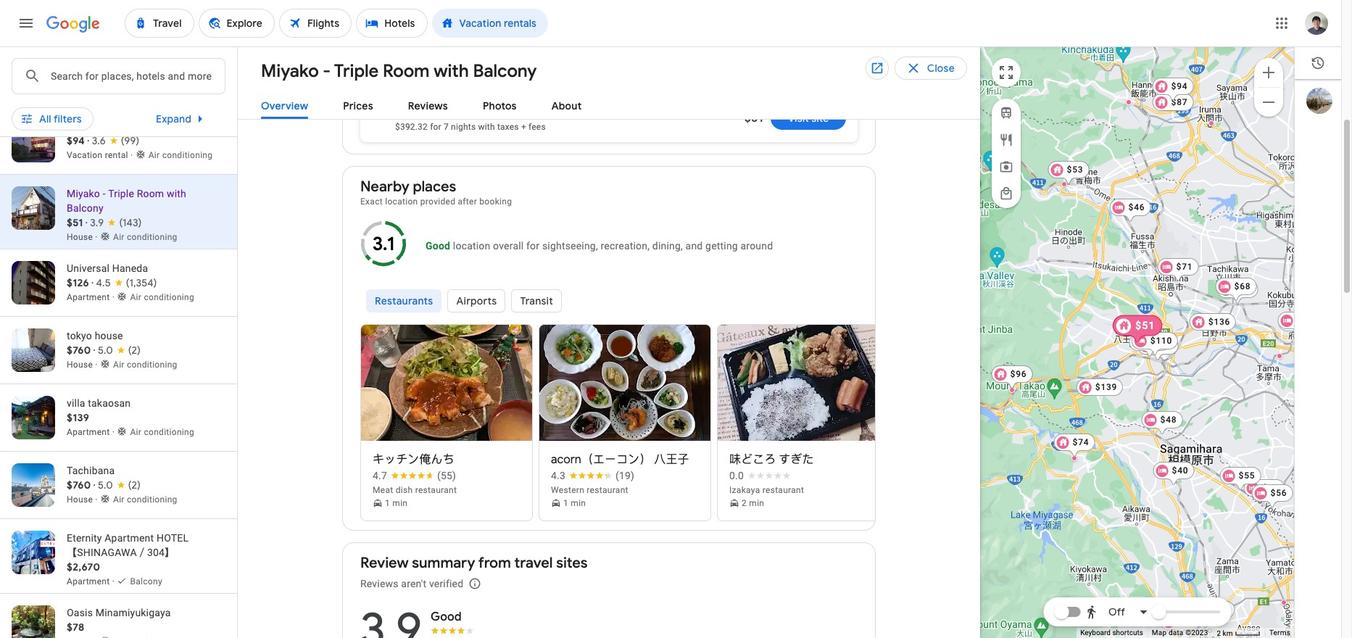 Task type: locate. For each thing, give the bounding box(es) containing it.
apartment · down 4.5
[[67, 292, 117, 302]]

0 horizontal spatial min
[[393, 498, 408, 508]]

1 vertical spatial triple
[[108, 188, 134, 199]]

1 min down dish at the bottom of page
[[385, 498, 408, 508]]

miyako up overview
[[261, 60, 319, 82]]

miyako up 3.9 at the left top of page
[[67, 188, 100, 199]]

- left guest
[[323, 60, 331, 82]]

air down house
[[113, 360, 125, 370]]

air conditioning up expand at the top of page
[[130, 90, 194, 100]]

· left 3.9 at the left top of page
[[86, 216, 88, 229]]

0 horizontal spatial $51
[[67, 216, 83, 229]]

1 5.0 from the top
[[97, 74, 112, 87]]

$87 link
[[1153, 94, 1194, 111]]

2 vertical spatial (2)
[[128, 479, 141, 492]]

味どころ すぎた
[[729, 452, 814, 467]]

bluepillow.com $392.32 for 7 nights with taxes + fees
[[395, 105, 546, 132]]

overview tab
[[261, 94, 308, 119]]

miyako inside the miyako - triple room with balcony $51 ·
[[67, 188, 100, 199]]

0 vertical spatial location
[[385, 197, 418, 207]]

all
[[39, 63, 51, 76], [39, 112, 51, 125]]

for left the 7
[[430, 122, 441, 132]]

restaurant for 味どころ
[[763, 485, 804, 495]]

with up price
[[136, 46, 156, 57]]

1 horizontal spatial restaurant
[[587, 485, 629, 495]]

air conditioning down house
[[113, 360, 177, 370]]

$51 link
[[1113, 315, 1162, 345]]

balcony up the minamiyukigaya
[[130, 576, 162, 587]]

in
[[388, 29, 395, 39]]

air for penthouse
[[130, 90, 142, 100]]

restaurant down 0 out of 5 stars from guest reviews 'image'
[[763, 485, 804, 495]]

0 vertical spatial balcony
[[473, 60, 537, 82]]

0 vertical spatial -
[[323, 60, 331, 82]]

1 vertical spatial filters
[[54, 112, 82, 125]]

air conditioning down only)
[[148, 150, 213, 160]]

0 horizontal spatial 2
[[742, 498, 747, 508]]

list
[[360, 321, 890, 537]]

2 1 from the left
[[563, 498, 569, 508]]

sightseeing,
[[542, 240, 598, 251]]

$74
[[1073, 437, 1089, 447]]

2 vertical spatial 5 out of 5 stars from 2 reviews image
[[98, 478, 141, 492]]

(2) right tachibana $760 ·
[[128, 479, 141, 492]]

balcony up "photos"
[[473, 60, 537, 82]]

1 vertical spatial 2
[[1217, 629, 1221, 637]]

apartment ·
[[67, 90, 117, 100], [67, 292, 117, 302], [67, 427, 117, 437], [67, 576, 117, 587]]

2 1 min from the left
[[563, 498, 586, 508]]

1 horizontal spatial miyako
[[261, 60, 319, 82]]

min
[[393, 498, 408, 508], [571, 498, 586, 508], [749, 498, 764, 508]]

5.0 down tachibana on the left bottom of the page
[[98, 479, 113, 492]]

1 vertical spatial $139
[[67, 411, 89, 424]]

map data ©2023
[[1152, 629, 1208, 637]]

5.0 right (1)
[[97, 74, 112, 87]]

-
[[323, 60, 331, 82], [103, 188, 106, 199]]

1 horizontal spatial room
[[383, 60, 430, 82]]

5.0 for penthouse
[[97, 74, 112, 87]]

2 filters from the top
[[54, 112, 82, 125]]

· down tachibana on the left bottom of the page
[[93, 479, 95, 492]]

すぎた
[[779, 452, 814, 467]]

キッチン俺んち  , 4.7 out of 5 stars from 55 reviews , meat dish restaurant,  1 min by taxi list item
[[360, 324, 533, 521]]

0 vertical spatial reviews
[[408, 99, 448, 112]]

0 vertical spatial miyako
[[261, 60, 319, 82]]

room inside the miyako - triple room with balcony $51 ·
[[137, 188, 164, 199]]

min inside text box
[[749, 498, 764, 508]]

1 vertical spatial house ·
[[67, 360, 100, 370]]

2 horizontal spatial $51
[[1136, 319, 1156, 332]]

balcony inside heading
[[473, 60, 537, 82]]

$78
[[67, 621, 84, 634]]

0 horizontal spatial room
[[137, 188, 164, 199]]

conditioning for -
[[127, 232, 177, 242]]

nights
[[451, 122, 476, 132]]

property type button
[[193, 58, 309, 81]]

0 vertical spatial house ·
[[67, 232, 100, 242]]

3 5.0 from the top
[[98, 479, 113, 492]]

$94 up 2 km
[[1213, 605, 1229, 615]]

filters inside form
[[54, 63, 82, 76]]

270°
[[158, 46, 180, 57]]

$56 link
[[1129, 334, 1171, 358], [1137, 337, 1179, 362], [1252, 484, 1293, 509]]

filters down the $574
[[54, 112, 82, 125]]

air down (1,354)
[[130, 292, 142, 302]]

1 vertical spatial -
[[103, 188, 106, 199]]

dining,
[[652, 240, 683, 251]]

tab list
[[238, 88, 980, 120]]

air conditioning for penthouse
[[130, 90, 194, 100]]

reviews aren't verified
[[360, 578, 464, 590]]

$139
[[1095, 382, 1118, 392], [67, 411, 89, 424]]

2 horizontal spatial min
[[749, 498, 764, 508]]

· left the 3.6
[[87, 134, 89, 147]]

$51 up "$110" link
[[1136, 319, 1156, 332]]

air conditioning for haneda
[[130, 292, 194, 302]]

- for miyako - triple room with balcony
[[323, 60, 331, 82]]

restaurant for acorn（エーコン）
[[587, 485, 629, 495]]

0 vertical spatial triple
[[334, 60, 379, 82]]

1 horizontal spatial $139
[[1095, 382, 1118, 392]]

reviews for reviews
[[408, 99, 448, 112]]

· down skyscraper
[[93, 74, 95, 87]]

apartment · down villa takaosan $139
[[67, 427, 117, 437]]

1 horizontal spatial 2
[[1217, 629, 1221, 637]]

filters form
[[12, 1, 673, 102]]

Check-in text field
[[413, 17, 521, 51]]

2 $760 from the top
[[67, 479, 91, 492]]

2 all from the top
[[39, 112, 51, 125]]

min down dish at the bottom of page
[[393, 498, 408, 508]]

1 down meat
[[385, 498, 390, 508]]

0 horizontal spatial reviews
[[360, 578, 399, 590]]

1 vertical spatial $760
[[67, 479, 91, 492]]

miyako inside heading
[[261, 60, 319, 82]]

$139 down "$51" link
[[1095, 382, 1118, 392]]

1 vertical spatial room
[[137, 188, 164, 199]]

0 vertical spatial $94
[[1171, 81, 1188, 91]]

1 vertical spatial balcony
[[67, 202, 104, 214]]

$760 inside tokyo house $760 ·
[[67, 344, 91, 357]]

1 min for acorn（エーコン） 八王子
[[563, 498, 586, 508]]

2 5 out of 5 stars from 2 reviews image from the top
[[98, 343, 141, 357]]

1 horizontal spatial -
[[323, 60, 331, 82]]

location inside "nearby places exact location provided after booking"
[[385, 197, 418, 207]]

2 restaurant from the left
[[587, 485, 629, 495]]

air down price popup button
[[130, 90, 142, 100]]

house · down tokyo house $760 ·
[[67, 360, 100, 370]]

$136 link
[[1190, 313, 1237, 331]]

western
[[551, 485, 585, 495]]

conditioning for $760
[[127, 495, 177, 505]]

2 min from the left
[[571, 498, 586, 508]]

with right price
[[434, 60, 469, 82]]

0 vertical spatial 5 out of 5 stars from 2 reviews image
[[97, 73, 140, 88]]

5.0 for house
[[98, 344, 113, 357]]

1 horizontal spatial location
[[453, 240, 491, 251]]

味どころ すぎた  , 0 out of 5 stars from guest reviews , izakaya restaurant,  2 min by taxi list item
[[717, 324, 890, 521]]

around
[[741, 240, 773, 251]]

$760 down tachibana on the left bottom of the page
[[67, 479, 91, 492]]

1 vertical spatial 5 out of 5 stars from 2 reviews image
[[98, 343, 141, 357]]

with inside heading
[[434, 60, 469, 82]]

$94 link up 2 km
[[1194, 601, 1235, 626]]

air conditioning up apartment
[[113, 495, 177, 505]]

triple for miyako - triple room with balcony
[[334, 60, 379, 82]]

type
[[262, 63, 284, 76]]

- up 3.9 at the left top of page
[[103, 188, 106, 199]]

all inside filters form
[[39, 63, 51, 76]]

0 vertical spatial $760
[[67, 344, 91, 357]]

keyboard shortcuts
[[1081, 629, 1143, 637]]

air conditioning down (143)
[[113, 232, 177, 242]]

air down 3.9 out of 5 stars from 143 reviews image
[[113, 232, 125, 242]]

0 horizontal spatial triple
[[108, 188, 134, 199]]

1 vertical spatial reviews
[[360, 578, 399, 590]]

3.9 out of 5 stars from 143 reviews image
[[90, 215, 142, 230]]

iruma daiichi hotel image
[[1209, 120, 1215, 126]]

1 min from the left
[[393, 498, 408, 508]]

0 vertical spatial (2)
[[128, 74, 140, 87]]

izakaya restaurant
[[729, 485, 804, 495]]

1 5 out of 5 stars from 2 reviews image from the top
[[97, 73, 140, 88]]

0 vertical spatial all
[[39, 63, 51, 76]]

· left 4.5
[[92, 276, 94, 289]]

balcony up 3.9 at the left top of page
[[67, 202, 104, 214]]

(2) right tokyo house $760 ·
[[128, 344, 141, 357]]

restaurant inside 味どころ すぎた  , 0 out of 5 stars from guest reviews , izakaya restaurant,  2 min by taxi list item
[[763, 485, 804, 495]]

1 horizontal spatial triple
[[334, 60, 379, 82]]

$139 down villa
[[67, 411, 89, 424]]

air
[[130, 90, 142, 100], [148, 150, 160, 160], [113, 232, 125, 242], [130, 292, 142, 302], [113, 360, 125, 370], [130, 427, 142, 437], [113, 495, 125, 505]]

expand
[[156, 112, 191, 125]]

- inside the miyako - triple room with balcony $51 ·
[[103, 188, 106, 199]]

0 out of 5 stars from guest reviews image
[[729, 468, 791, 483]]

good down provided
[[426, 240, 450, 251]]

5.0 for $760
[[98, 479, 113, 492]]

4.3 out of 5 stars from 19 reviews image
[[551, 468, 635, 483]]

0 horizontal spatial for
[[430, 122, 441, 132]]

reviews up $392.32
[[408, 99, 448, 112]]

$41 link
[[1048, 161, 1089, 186]]

1 vertical spatial miyako
[[67, 188, 100, 199]]

5 out of 5 stars from 2 reviews image down tachibana on the left bottom of the page
[[98, 478, 141, 492]]

filters down the "#2,"
[[54, 63, 82, 76]]

map
[[1152, 629, 1167, 637]]

room inside miyako - triple room with balcony heading
[[383, 60, 430, 82]]

- inside heading
[[323, 60, 331, 82]]

2 inside text box
[[742, 498, 747, 508]]

vacation rental ·
[[67, 150, 135, 160]]

0 horizontal spatial balcony
[[67, 202, 104, 214]]

1 horizontal spatial for
[[526, 240, 540, 251]]

with left the taxes
[[478, 122, 495, 132]]

1 (2) from the top
[[128, 74, 140, 87]]

2 km
[[1217, 629, 1235, 637]]

min for 味どころ すぎた
[[749, 498, 764, 508]]

reviews down review
[[360, 578, 399, 590]]

1 1 min from the left
[[385, 498, 408, 508]]

house · for $760
[[67, 360, 100, 370]]

2 vertical spatial $51
[[1136, 319, 1156, 332]]

balcony for miyako - triple room with balcony
[[473, 60, 537, 82]]

1 1 from the left
[[385, 498, 390, 508]]

restaurant inside acorn（エーコン） 八王子  , 4.3 out of 5 stars from 19 reviews , western restaurant,  1 min by taxi list item
[[587, 485, 629, 495]]

room
[[383, 60, 430, 82], [137, 188, 164, 199]]

0 vertical spatial 5.0
[[97, 74, 112, 87]]

$94 link right okumusashi inn image
[[1153, 78, 1194, 102]]

5 out of 5 stars from 2 reviews image down house
[[98, 343, 141, 357]]

5.0 down house
[[98, 344, 113, 357]]

1 min by taxi text field
[[551, 495, 699, 512]]

balcony inside the miyako - triple room with balcony $51 ·
[[67, 202, 104, 214]]

house · down 3.9 at the left top of page
[[67, 232, 100, 242]]

conditioning for yashio
[[162, 150, 213, 160]]

2 (2) from the top
[[128, 344, 141, 357]]

tachibana
[[67, 465, 115, 476]]

conditioning
[[144, 90, 194, 100], [162, 150, 213, 160], [127, 232, 177, 242], [144, 292, 194, 302], [127, 360, 177, 370], [144, 427, 194, 437], [127, 495, 177, 505]]

2 horizontal spatial balcony
[[473, 60, 537, 82]]

all left the $574
[[39, 63, 51, 76]]

triple inside the miyako - triple room with balcony $51 ·
[[108, 188, 134, 199]]

2 5.0 from the top
[[98, 344, 113, 357]]

reviews
[[408, 99, 448, 112], [360, 578, 399, 590]]

with down only)
[[167, 188, 186, 199]]

0 vertical spatial for
[[430, 122, 441, 132]]

all filters (1) button
[[12, 58, 107, 81]]

1 filters from the top
[[54, 63, 82, 76]]

main menu image
[[17, 15, 35, 32]]

0 horizontal spatial 1 min
[[385, 498, 408, 508]]

tokyo house $760 ·
[[67, 330, 123, 357]]

2 left km
[[1217, 629, 1221, 637]]

min down western
[[571, 498, 586, 508]]

1 $760 from the top
[[67, 344, 91, 357]]

0 vertical spatial filters
[[54, 63, 82, 76]]

shortcuts
[[1113, 629, 1143, 637]]

1 min down western
[[563, 498, 586, 508]]

air for yashio
[[148, 150, 160, 160]]

location left overall
[[453, 240, 491, 251]]

1 horizontal spatial $51
[[745, 111, 765, 125]]

house · down tachibana $760 ·
[[67, 495, 100, 505]]

air conditioning down (1,354)
[[130, 292, 194, 302]]

$97 link
[[992, 365, 1033, 390]]

(1)
[[84, 63, 96, 76]]

location down nearby
[[385, 197, 418, 207]]

0 vertical spatial $94 link
[[1153, 78, 1194, 102]]

okumusashi inn image
[[1126, 99, 1132, 105]]

5 out of 5 stars from 2 reviews image
[[97, 73, 140, 88], [98, 343, 141, 357], [98, 478, 141, 492]]

triple inside heading
[[334, 60, 379, 82]]

verified
[[429, 578, 464, 590]]

3.1 out of 5 image
[[359, 219, 408, 268]]

3 5 out of 5 stars from 2 reviews image from the top
[[98, 478, 141, 492]]

apartment · down $2,670
[[67, 576, 117, 587]]

restaurant down (55)
[[415, 485, 457, 495]]

4.7 out of 5 stars from 55 reviews image
[[373, 468, 456, 483]]

(2) down view
[[128, 74, 140, 87]]

yashio
[[101, 120, 132, 132]]

3.6 out of 5 stars from 99 reviews image
[[92, 133, 139, 148]]

· inside restay yashio (adult only) $94 ·
[[87, 134, 89, 147]]

restaurant down 4.3 out of 5 stars from 19 reviews image
[[587, 485, 629, 495]]

1 horizontal spatial 1
[[563, 498, 569, 508]]

good for good
[[431, 610, 462, 624]]

3 house · from the top
[[67, 495, 100, 505]]

1 house · from the top
[[67, 232, 100, 242]]

1 vertical spatial (2)
[[128, 344, 141, 357]]

0 horizontal spatial location
[[385, 197, 418, 207]]

$71
[[1177, 262, 1193, 272]]

visit
[[788, 112, 809, 125]]

2 inside button
[[1217, 629, 1221, 637]]

1 all from the top
[[39, 63, 51, 76]]

min down izakaya restaurant
[[749, 498, 764, 508]]

2 horizontal spatial restaurant
[[763, 485, 804, 495]]

min for キッチン俺んち
[[393, 498, 408, 508]]

keyboard shortcuts button
[[1081, 628, 1143, 638]]

2 down izakaya
[[742, 498, 747, 508]]

1 vertical spatial $94
[[67, 134, 85, 147]]

after
[[458, 197, 477, 207]]

air for house
[[113, 360, 125, 370]]

4.5
[[96, 276, 111, 289]]

1 vertical spatial $51
[[67, 216, 83, 229]]

Check-out text field
[[634, 17, 742, 51]]

all left restay
[[39, 112, 51, 125]]

1 horizontal spatial 1 min
[[563, 498, 586, 508]]

$2,670
[[67, 561, 100, 574]]

0 horizontal spatial 1
[[385, 498, 390, 508]]

$94 up $87
[[1171, 81, 1188, 91]]

キッチン俺んち
[[373, 452, 454, 467]]

air conditioning for -
[[113, 232, 177, 242]]

2 for 2 km
[[1217, 629, 1221, 637]]

0 vertical spatial room
[[383, 60, 430, 82]]

0 horizontal spatial -
[[103, 188, 106, 199]]

good down verified
[[431, 610, 462, 624]]

$94 down restay
[[67, 134, 85, 147]]

2 horizontal spatial $94
[[1213, 605, 1229, 615]]

2 vertical spatial 5.0
[[98, 479, 113, 492]]

5 out of 5 stars from 2 reviews image down view
[[97, 73, 140, 88]]

0 vertical spatial good
[[426, 240, 450, 251]]

with inside '#2, penthouse with 270° skyscraper view $574 ·'
[[136, 46, 156, 57]]

rooms button
[[431, 58, 513, 81]]

2 km button
[[1213, 628, 1265, 638]]

miyako - triple room with balcony heading
[[249, 58, 537, 83]]

$94
[[1171, 81, 1188, 91], [67, 134, 85, 147], [1213, 605, 1229, 615]]

exact
[[360, 197, 383, 207]]

$68 link
[[1216, 278, 1257, 302], [1217, 281, 1258, 305]]

1 vertical spatial 5.0
[[98, 344, 113, 357]]

【shinagawa／304】
[[67, 547, 175, 558]]

with inside the miyako - triple room with balcony $51 ·
[[167, 188, 186, 199]]

air down (adult
[[148, 150, 160, 160]]

izakaya
[[729, 485, 760, 495]]

property type
[[217, 63, 284, 76]]

$760
[[67, 344, 91, 357], [67, 479, 91, 492]]

2 vertical spatial $94
[[1213, 605, 1229, 615]]

$760 down the tokyo
[[67, 344, 91, 357]]

apartment · down the $574
[[67, 90, 117, 100]]

$51 left visit
[[745, 111, 765, 125]]

0 horizontal spatial $139
[[67, 411, 89, 424]]

air down tachibana $760 ·
[[113, 495, 125, 505]]

air conditioning down takaosan
[[130, 427, 194, 437]]

3.1
[[372, 232, 395, 256]]

1 horizontal spatial reviews
[[408, 99, 448, 112]]

vacation
[[67, 150, 103, 160]]

1 horizontal spatial min
[[571, 498, 586, 508]]

0 horizontal spatial restaurant
[[415, 485, 457, 495]]

air down takaosan
[[130, 427, 142, 437]]

air for -
[[113, 232, 125, 242]]

1 down western
[[563, 498, 569, 508]]

1 vertical spatial all
[[39, 112, 51, 125]]

fees
[[529, 122, 546, 132]]

zoom in map image
[[1260, 63, 1278, 81]]

$139 inside villa takaosan $139
[[67, 411, 89, 424]]

4.5 out of 5 stars from 1,354 reviews image
[[96, 276, 157, 290]]

0 horizontal spatial $94
[[67, 134, 85, 147]]

property
[[217, 63, 260, 76]]

summary
[[412, 554, 475, 572]]

2 vertical spatial house ·
[[67, 495, 100, 505]]

3 restaurant from the left
[[763, 485, 804, 495]]

1 restaurant from the left
[[415, 485, 457, 495]]

· down house
[[93, 344, 95, 357]]

dish
[[396, 485, 413, 495]]

terms link
[[1270, 629, 1291, 637]]

miyako - triple room with balcony $51 ·
[[67, 188, 186, 229]]

0 horizontal spatial miyako
[[67, 188, 100, 199]]

check-in
[[360, 29, 395, 39]]

review summary from travel sites
[[360, 554, 588, 572]]

1 vertical spatial good
[[431, 610, 462, 624]]

2 house · from the top
[[67, 360, 100, 370]]

$68
[[1235, 281, 1251, 291], [1236, 284, 1253, 294]]

for inside bluepillow.com $392.32 for 7 nights with taxes + fees
[[430, 122, 441, 132]]

map region
[[980, 46, 1295, 638]]

4.7
[[373, 470, 387, 481]]

3 (2) from the top
[[128, 479, 141, 492]]

for right overall
[[526, 240, 540, 251]]

$51
[[745, 111, 765, 125], [67, 216, 83, 229], [1136, 319, 1156, 332]]

$51 left 3.9 at the left top of page
[[67, 216, 83, 229]]

location
[[385, 197, 418, 207], [453, 240, 491, 251]]

1
[[385, 498, 390, 508], [563, 498, 569, 508]]

(99)
[[121, 134, 139, 147]]

0 vertical spatial 2
[[742, 498, 747, 508]]

1 horizontal spatial balcony
[[130, 576, 162, 587]]

1 vertical spatial $94 link
[[1194, 601, 1235, 626]]

3 min from the left
[[749, 498, 764, 508]]

0 vertical spatial $51
[[745, 111, 765, 125]]

zoom out map image
[[1260, 93, 1278, 111]]



Task type: vqa. For each thing, say whether or not it's contained in the screenshot.


Task type: describe. For each thing, give the bounding box(es) containing it.
5 out of 5 stars from 2 reviews image for $760
[[98, 478, 141, 492]]

aren't
[[401, 578, 427, 590]]

getting
[[706, 240, 738, 251]]

$55 link
[[1220, 467, 1261, 492]]

view
[[120, 60, 141, 72]]

conditioning for haneda
[[144, 292, 194, 302]]

photos
[[483, 99, 517, 112]]

5 out of 5 stars from 2 reviews image for penthouse
[[97, 73, 140, 88]]

visit site
[[788, 112, 829, 125]]

$392.32
[[395, 122, 428, 132]]

conditioning for house
[[127, 360, 177, 370]]

guest rating button
[[315, 58, 425, 81]]

· inside tachibana $760 ·
[[93, 479, 95, 492]]

reviews for reviews aren't verified
[[360, 578, 399, 590]]

(2) for penthouse
[[128, 74, 140, 87]]

2 vertical spatial balcony
[[130, 576, 162, 587]]

$74 link
[[1054, 434, 1095, 458]]

2 for 2 min
[[742, 498, 747, 508]]

$46 link
[[1110, 199, 1151, 223]]

rating
[[371, 63, 400, 76]]

house · for ·
[[67, 495, 100, 505]]

(2) for house
[[128, 344, 141, 357]]

$51 inside the miyako - triple room with balcony $51 ·
[[67, 216, 83, 229]]

· inside universal haneda $126 ·
[[92, 276, 94, 289]]

conditioning for penthouse
[[144, 90, 194, 100]]

rooms
[[455, 63, 488, 76]]

0 vertical spatial $139
[[1095, 382, 1118, 392]]

八王子
[[654, 452, 689, 467]]

restay yashio (adult only) $94 ·
[[67, 120, 189, 147]]

acorn（エーコン） 八王子  , 4.3 out of 5 stars from 19 reviews , western restaurant,  1 min by taxi list item
[[539, 324, 711, 521]]

tab list containing overview
[[238, 88, 980, 120]]

prices
[[343, 99, 373, 112]]

1 for acorn（エーコン） 八王子
[[563, 498, 569, 508]]

$41
[[1067, 165, 1084, 175]]

$71 link
[[1158, 258, 1199, 283]]

#2, penthouse with 270° skyscraper view $574 ·
[[67, 46, 180, 87]]

$96
[[1011, 369, 1027, 379]]

1 apartment · from the top
[[67, 90, 117, 100]]

view larger map image
[[998, 64, 1015, 81]]

penthouse
[[84, 46, 133, 57]]

- for miyako - triple room with balcony $51 ·
[[103, 188, 106, 199]]

balcony for miyako - triple room with balcony $51 ·
[[67, 202, 104, 214]]

recently viewed image
[[1311, 56, 1326, 70]]

only)
[[165, 120, 189, 132]]

$760 inside tachibana $760 ·
[[67, 479, 91, 492]]

all filters
[[39, 112, 82, 125]]

1 min by taxi text field
[[373, 495, 521, 512]]

transit
[[520, 294, 553, 307]]

filters for all filters
[[54, 112, 82, 125]]

0.0
[[729, 470, 744, 481]]

3.6
[[92, 134, 106, 147]]

hotel
[[157, 532, 189, 544]]

miyako for miyako - triple room with balcony $51 ·
[[67, 188, 100, 199]]

with inside bluepillow.com $392.32 for 7 nights with taxes + fees
[[478, 122, 495, 132]]

travel
[[514, 554, 553, 572]]

room for miyako - triple room with balcony
[[383, 60, 430, 82]]

site
[[811, 112, 829, 125]]

$53 link
[[1048, 161, 1089, 186]]

$48
[[1161, 415, 1177, 425]]

$87
[[1171, 97, 1188, 107]]

triple for miyako - triple room with balcony $51 ·
[[108, 188, 134, 199]]

acorn（エーコン） 八王子
[[551, 452, 689, 467]]

Search for places, hotels and more text field
[[50, 59, 225, 94]]

1 vertical spatial location
[[453, 240, 491, 251]]

$46
[[1129, 202, 1145, 212]]

nightly price button
[[355, 65, 446, 79]]

(55)
[[437, 470, 456, 481]]

terms
[[1270, 629, 1291, 637]]

$39
[[1179, 616, 1195, 627]]

good for good location overall for sightseeing, recreation, dining, and getting around
[[426, 240, 450, 251]]

universal
[[67, 262, 110, 274]]

guest rating
[[340, 63, 400, 76]]

restaurant inside キッチン俺んち  , 4.7 out of 5 stars from 55 reviews , meat dish restaurant,  1 min by taxi list item
[[415, 485, 457, 495]]

$126
[[67, 276, 89, 289]]

5 out of 5 stars from 2 reviews image for house
[[98, 343, 141, 357]]

(143)
[[119, 216, 142, 229]]

yamato daiichi hotel image
[[1281, 600, 1287, 605]]

eternity apartment hotel 【shinagawa／304】 $2,670
[[67, 532, 189, 574]]

air conditioning for house
[[113, 360, 177, 370]]

off
[[1109, 605, 1125, 619]]

air conditioning for $760
[[113, 495, 177, 505]]

vanguard backpackers image
[[1009, 387, 1015, 393]]

overview
[[261, 99, 308, 112]]

2 min by taxi text field
[[729, 495, 877, 512]]

#2,
[[67, 46, 81, 57]]

air conditioning for yashio
[[148, 150, 213, 160]]

3.9 out of 5 stars from 143 reviews. good. element
[[360, 607, 479, 638]]

skyscraper
[[67, 60, 117, 72]]

all for all filters (1)
[[39, 63, 51, 76]]

haneda
[[112, 262, 148, 274]]

house
[[95, 330, 123, 342]]

1 horizontal spatial $94
[[1171, 81, 1188, 91]]

$97
[[1011, 369, 1027, 379]]

· inside '#2, penthouse with 270° skyscraper view $574 ·'
[[93, 74, 95, 87]]

nearby places exact location provided after booking
[[360, 178, 512, 207]]

4 apartment · from the top
[[67, 576, 117, 587]]

$139 link
[[1077, 379, 1123, 396]]

$40 link
[[1153, 462, 1195, 487]]

Check-in text field
[[325, 12, 411, 46]]

all filters (1)
[[39, 63, 96, 76]]

min for acorn（エーコン） 八王子
[[571, 498, 586, 508]]

1 vertical spatial for
[[526, 240, 540, 251]]

clear image
[[246, 21, 263, 38]]

1 min for キッチン俺んち
[[385, 498, 408, 508]]

recently viewed element
[[1295, 47, 1347, 79]]

meat dish restaurant
[[373, 485, 457, 495]]

takaosan
[[88, 397, 131, 409]]

tachibana $760 ·
[[67, 465, 115, 492]]

miyako - triple room with balcony
[[261, 60, 537, 82]]

2 apartment · from the top
[[67, 292, 117, 302]]

universal haneda $126 ·
[[67, 262, 148, 289]]

sites
[[556, 554, 588, 572]]

friendly 民宿 - double room with balcony image
[[1072, 455, 1078, 461]]

青梅森の宿 - double or twin room image
[[1062, 181, 1067, 187]]

convenience stores, 24-hour supermarkets, pharmacies, japanese izakayas, and sho image
[[1277, 353, 1283, 359]]

amenities, not selected image
[[524, 63, 537, 76]]

oasis minamiyukigaya $78
[[67, 607, 171, 634]]

acorn（エーコン）
[[551, 452, 652, 467]]

taxes
[[497, 122, 519, 132]]

$94 inside restay yashio (adult only) $94 ·
[[67, 134, 85, 147]]

open in new tab image
[[870, 61, 884, 75]]

(2) for $760
[[128, 479, 141, 492]]

room for miyako - triple room with balcony $51 ·
[[137, 188, 164, 199]]

$58 link
[[1244, 479, 1285, 504]]

· inside tokyo house $760 ·
[[93, 344, 95, 357]]

learn more about these reviews image
[[458, 566, 493, 601]]

visit site button
[[771, 107, 846, 130]]

1 for キッチン俺んち
[[385, 498, 390, 508]]

off button
[[1082, 595, 1153, 629]]

oasis
[[67, 607, 93, 619]]

villa
[[67, 397, 85, 409]]

all for all filters
[[39, 112, 51, 125]]

house · for triple
[[67, 232, 100, 242]]

restaurants
[[375, 294, 433, 307]]

4.3
[[551, 470, 566, 481]]

minamiyukigaya
[[96, 607, 171, 619]]

about
[[552, 99, 582, 112]]

airports
[[456, 294, 497, 307]]

guest
[[340, 63, 369, 76]]

Check-out text field
[[466, 12, 554, 46]]

· inside the miyako - triple room with balcony $51 ·
[[86, 216, 88, 229]]

air for $760
[[113, 495, 125, 505]]

air for haneda
[[130, 292, 142, 302]]

filters for all filters (1)
[[54, 63, 82, 76]]

list containing キッチン俺んち
[[360, 321, 890, 537]]

$55
[[1239, 471, 1256, 481]]

©2023
[[1186, 629, 1208, 637]]

3 apartment · from the top
[[67, 427, 117, 437]]

villa takaosan $139
[[67, 397, 131, 424]]

(adult
[[135, 120, 163, 132]]

miyako for miyako - triple room with balcony
[[261, 60, 319, 82]]



